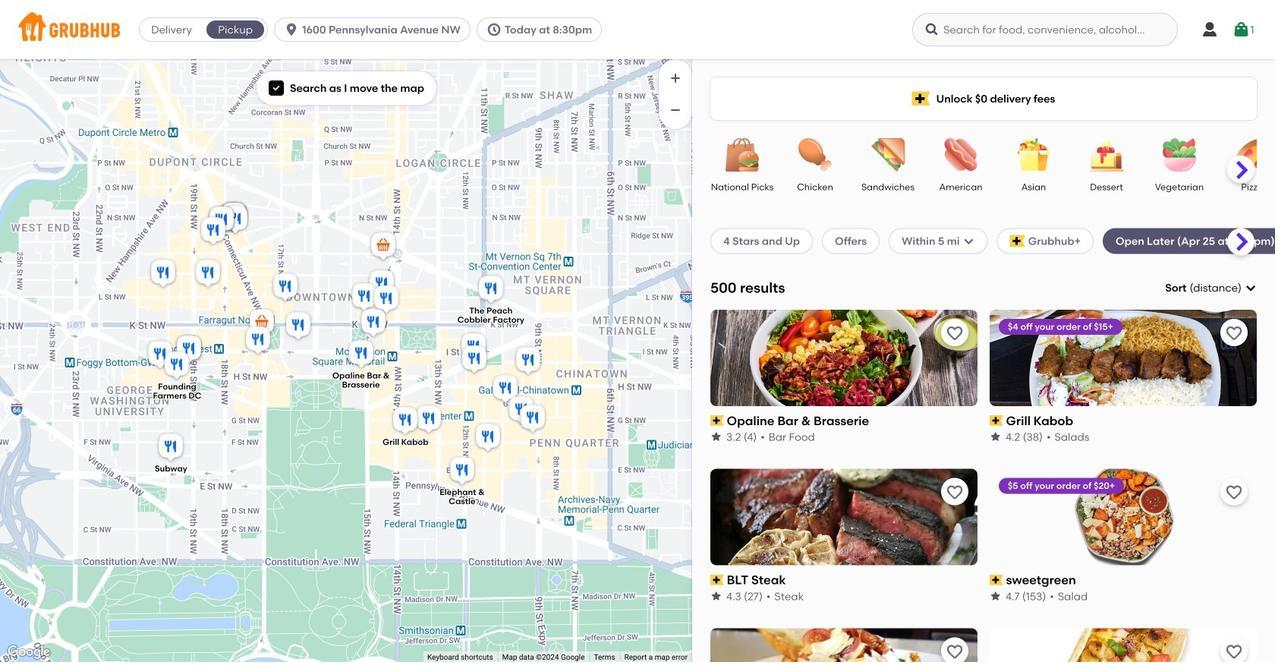 Task type: vqa. For each thing, say whether or not it's contained in the screenshot.
"&pizza (Dupont)" image at the left of page
yes



Task type: locate. For each thing, give the bounding box(es) containing it.
1 subscription pass image from the left
[[711, 415, 724, 426]]

plus icon image
[[668, 71, 683, 86]]

coco lezzone image
[[358, 307, 389, 340]]

&pizza (dupont) image
[[220, 203, 251, 237]]

0 horizontal spatial grubhub plus flag logo image
[[912, 91, 931, 106]]

sima sushi image
[[270, 271, 301, 304]]

7 eleven image
[[247, 307, 277, 340]]

map region
[[0, 59, 692, 662]]

rewind taco image
[[219, 200, 249, 234]]

the peach cobbler factory image
[[476, 273, 506, 307]]

blt steak image
[[283, 310, 314, 343]]

district taco - metro center image
[[414, 403, 444, 437]]

stan's restaurant image
[[367, 268, 397, 301]]

coco lezzone logo image
[[711, 628, 978, 662]]

svg image
[[1201, 20, 1219, 39], [284, 22, 299, 37], [925, 22, 940, 37], [963, 235, 975, 247]]

toryumon japanese house image
[[174, 333, 204, 367]]

crepeaway image
[[148, 257, 178, 291]]

star icon image for first subscription pass icon from left
[[711, 431, 723, 443]]

2 subscription pass image from the left
[[990, 575, 1003, 585]]

pisco y nazca ceviche gastrobar- washington d.c. image
[[193, 257, 223, 291]]

star icon image
[[711, 431, 723, 443], [990, 431, 1002, 443], [711, 590, 723, 602], [990, 590, 1002, 602]]

1 horizontal spatial subscription pass image
[[990, 415, 1003, 426]]

1 horizontal spatial grubhub plus flag logo image
[[1010, 235, 1026, 247]]

gong cha (penn ave,dc) image
[[174, 333, 204, 367]]

star icon image for first subscription pass icon from right
[[990, 431, 1002, 443]]

svg image
[[1233, 20, 1251, 39], [487, 22, 502, 37], [272, 84, 281, 93]]

elephant & castle image
[[447, 455, 478, 488]]

0 horizontal spatial subscription pass image
[[711, 415, 724, 426]]

sauf haus dc image
[[207, 204, 237, 238]]

sweetgreen image
[[243, 324, 273, 358]]

google image
[[4, 642, 54, 662]]

grubhub plus flag logo image
[[912, 91, 931, 106], [1010, 235, 1026, 247]]

subscription pass image
[[711, 575, 724, 585], [990, 575, 1003, 585]]

star icon image for second subscription pass image from the right
[[711, 590, 723, 602]]

umaya dc image
[[490, 373, 521, 406]]

subscription pass image
[[711, 415, 724, 426], [990, 415, 1003, 426]]

1 subscription pass image from the left
[[711, 575, 724, 585]]

0 horizontal spatial subscription pass image
[[711, 575, 724, 585]]

fig & olive dc image
[[513, 345, 544, 378]]

1 horizontal spatial subscription pass image
[[990, 575, 1003, 585]]

national picks image
[[716, 138, 769, 172]]



Task type: describe. For each thing, give the bounding box(es) containing it.
ozio restaurant & lounge image
[[198, 215, 229, 248]]

sweet tooth image
[[219, 200, 249, 234]]

2 subscription pass image from the left
[[990, 415, 1003, 426]]

subway image
[[156, 431, 186, 465]]

founding farmers dc image
[[162, 349, 192, 383]]

vegetarian image
[[1153, 138, 1206, 172]]

noodles on 11 image
[[459, 331, 489, 364]]

minus icon image
[[668, 102, 683, 118]]

0 vertical spatial grubhub plus flag logo image
[[912, 91, 931, 106]]

0 horizontal spatial svg image
[[272, 84, 281, 93]]

Search for food, convenience, alcohol... search field
[[913, 13, 1178, 46]]

1 vertical spatial grubhub plus flag logo image
[[1010, 235, 1026, 247]]

corner burger image
[[219, 200, 249, 234]]

sandwiches image
[[862, 138, 915, 172]]

wawa image
[[368, 230, 399, 263]]

andy's pizza foggy bottom image
[[145, 339, 175, 372]]

lima twist image
[[371, 283, 402, 317]]

main navigation navigation
[[0, 0, 1276, 59]]

asian image
[[1007, 138, 1061, 172]]

grill kabob image
[[390, 405, 421, 438]]

star icon image for 1st subscription pass image from the right
[[990, 590, 1002, 602]]

rewind diner image
[[219, 200, 249, 234]]

opaline bar & brasserie logo image
[[711, 310, 978, 406]]

opaline bar & brasserie image
[[346, 338, 377, 371]]

sushi aoi image
[[459, 343, 490, 377]]

urban roast image
[[506, 394, 537, 427]]

1 horizontal spatial svg image
[[487, 22, 502, 37]]

chipotle image
[[349, 281, 380, 314]]

qdoba mexican eats image
[[473, 421, 503, 455]]

shake shack image
[[207, 204, 237, 238]]

pizza image
[[1226, 138, 1276, 172]]

2 horizontal spatial svg image
[[1233, 20, 1251, 39]]

chicken image
[[789, 138, 842, 172]]

blt steak logo image
[[711, 469, 978, 565]]

american image
[[935, 138, 988, 172]]

the smith - penn quarter - (901 f st nw) image
[[518, 402, 548, 436]]

dessert image
[[1080, 138, 1134, 172]]



